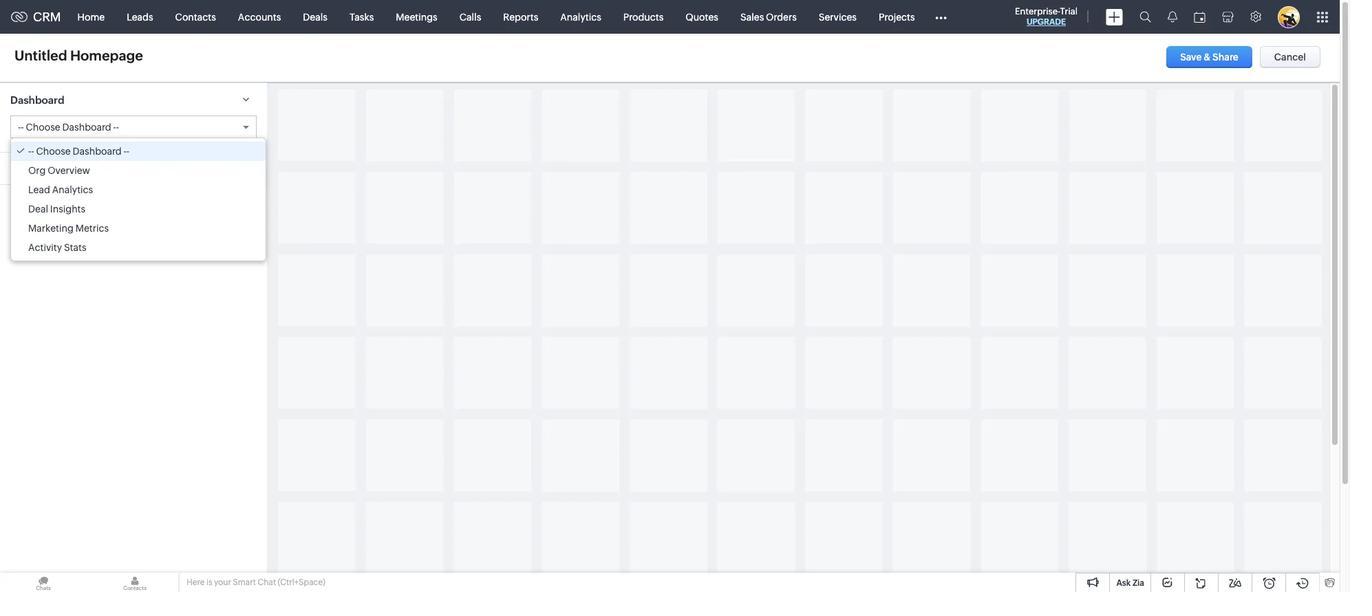 Task type: locate. For each thing, give the bounding box(es) containing it.
choose up org overview
[[36, 146, 71, 157]]

save & share button
[[1167, 46, 1253, 68]]

analytics right "reports"
[[560, 11, 601, 22]]

accounts link
[[227, 0, 292, 33]]

1 vertical spatial choose
[[36, 146, 71, 157]]

2 vertical spatial dashboard
[[73, 146, 122, 157]]

activity stats
[[28, 243, 86, 254]]

ask
[[1117, 579, 1131, 589]]

-- choose dashboard -- up overview
[[28, 146, 130, 157]]

dashboard link
[[0, 83, 267, 116]]

choose up custom view
[[26, 122, 60, 133]]

sales orders link
[[730, 0, 808, 33]]

leads
[[127, 11, 153, 22]]

calendar image
[[1194, 11, 1206, 22]]

profile image
[[1278, 6, 1300, 28]]

upgrade
[[1027, 17, 1066, 27]]

1 vertical spatial dashboard
[[62, 122, 111, 133]]

profile element
[[1270, 0, 1309, 33]]

meetings
[[396, 11, 438, 22]]

0 vertical spatial choose
[[26, 122, 60, 133]]

view
[[51, 164, 75, 176]]

-- choose dashboard --
[[18, 122, 119, 133], [28, 146, 130, 157]]

stats
[[64, 243, 86, 254]]

custom view link
[[0, 152, 267, 185]]

analytics
[[560, 11, 601, 22], [52, 185, 93, 196]]

create menu element
[[1098, 0, 1132, 33]]

1 vertical spatial analytics
[[52, 185, 93, 196]]

analytics link
[[549, 0, 612, 33]]

sales orders
[[741, 11, 797, 22]]

org overview
[[28, 165, 90, 176]]

cancel
[[1275, 52, 1306, 63]]

ask zia
[[1117, 579, 1145, 589]]

None text field
[[10, 45, 181, 65]]

-- choose dashboard -- up 'view' on the top of page
[[18, 122, 119, 133]]

0 horizontal spatial analytics
[[52, 185, 93, 196]]

save
[[1181, 52, 1202, 63]]

contacts image
[[92, 573, 178, 593]]

quotes
[[686, 11, 719, 22]]

0 vertical spatial -- choose dashboard --
[[18, 122, 119, 133]]

1 vertical spatial -- choose dashboard --
[[28, 146, 130, 157]]

projects link
[[868, 0, 926, 33]]

here is your smart chat (ctrl+space)
[[187, 578, 325, 588]]

contacts link
[[164, 0, 227, 33]]

tasks
[[350, 11, 374, 22]]

choose
[[26, 122, 60, 133], [36, 146, 71, 157]]

chats image
[[0, 573, 87, 593]]

smart
[[233, 578, 256, 588]]

-
[[18, 122, 21, 133], [21, 122, 24, 133], [113, 122, 116, 133], [116, 122, 119, 133], [28, 146, 31, 157], [31, 146, 34, 157], [124, 146, 127, 157], [127, 146, 130, 157]]

(ctrl+space)
[[278, 578, 325, 588]]

overview
[[48, 165, 90, 176]]

products
[[624, 11, 664, 22]]

1 horizontal spatial analytics
[[560, 11, 601, 22]]

sales
[[741, 11, 764, 22]]

tree
[[11, 139, 266, 261]]

marketing
[[28, 223, 74, 234]]

dashboard
[[10, 94, 64, 106], [62, 122, 111, 133], [73, 146, 122, 157]]

lead
[[28, 185, 50, 196]]

analytics down overview
[[52, 185, 93, 196]]

search element
[[1132, 0, 1160, 34]]



Task type: vqa. For each thing, say whether or not it's contained in the screenshot.
Create Contact
no



Task type: describe. For each thing, give the bounding box(es) containing it.
calls link
[[449, 0, 492, 33]]

products link
[[612, 0, 675, 33]]

metrics
[[75, 223, 109, 234]]

deal insights
[[28, 204, 85, 215]]

org
[[28, 165, 46, 176]]

-- choose dashboard -- inside field
[[18, 122, 119, 133]]

choose inside -- choose dashboard -- field
[[26, 122, 60, 133]]

tree containing -- choose dashboard --
[[11, 139, 266, 261]]

trial
[[1060, 6, 1078, 17]]

search image
[[1140, 11, 1152, 23]]

your
[[214, 578, 231, 588]]

orders
[[766, 11, 797, 22]]

tasks link
[[339, 0, 385, 33]]

Other Modules field
[[926, 6, 956, 28]]

calls
[[460, 11, 481, 22]]

crm link
[[11, 10, 61, 24]]

deals
[[303, 11, 328, 22]]

leads link
[[116, 0, 164, 33]]

signals image
[[1168, 11, 1178, 23]]

custom view
[[10, 164, 75, 176]]

quotes link
[[675, 0, 730, 33]]

crm
[[33, 10, 61, 24]]

0 vertical spatial dashboard
[[10, 94, 64, 106]]

chat
[[258, 578, 276, 588]]

services
[[819, 11, 857, 22]]

accounts
[[238, 11, 281, 22]]

0 vertical spatial analytics
[[560, 11, 601, 22]]

activity
[[28, 243, 62, 254]]

zia
[[1133, 579, 1145, 589]]

share
[[1213, 52, 1239, 63]]

signals element
[[1160, 0, 1186, 34]]

lead analytics
[[28, 185, 93, 196]]

reports
[[503, 11, 538, 22]]

services link
[[808, 0, 868, 33]]

deal
[[28, 204, 48, 215]]

enterprise-trial upgrade
[[1015, 6, 1078, 27]]

projects
[[879, 11, 915, 22]]

create menu image
[[1106, 9, 1123, 25]]

cancel button
[[1260, 46, 1321, 68]]

reports link
[[492, 0, 549, 33]]

-- Choose Dashboard -- field
[[11, 116, 256, 138]]

here
[[187, 578, 205, 588]]

home link
[[66, 0, 116, 33]]

meetings link
[[385, 0, 449, 33]]

is
[[206, 578, 212, 588]]

save & share
[[1181, 52, 1239, 63]]

enterprise-
[[1015, 6, 1060, 17]]

contacts
[[175, 11, 216, 22]]

deals link
[[292, 0, 339, 33]]

dashboard inside field
[[62, 122, 111, 133]]

marketing metrics
[[28, 223, 109, 234]]

custom
[[10, 164, 49, 176]]

home
[[78, 11, 105, 22]]

insights
[[50, 204, 85, 215]]

&
[[1204, 52, 1211, 63]]



